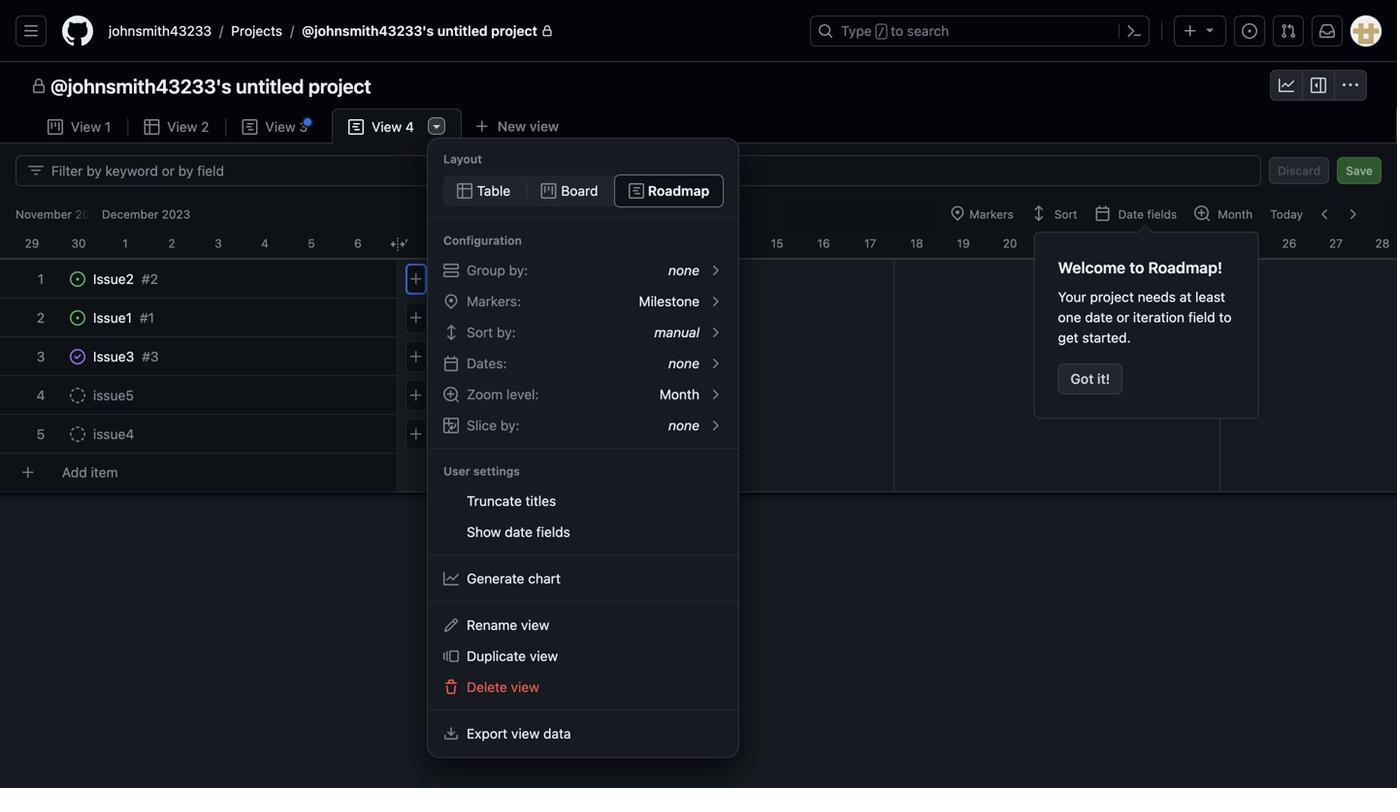 Task type: locate. For each thing, give the bounding box(es) containing it.
0 vertical spatial #
[[142, 271, 150, 287]]

save
[[1346, 164, 1373, 178]]

view 1
[[71, 119, 111, 135]]

project image
[[541, 183, 557, 199]]

view 3
[[265, 119, 308, 135]]

3 inside column header
[[215, 237, 222, 250]]

/ left 'projects'
[[219, 23, 223, 39]]

2 vertical spatial create a date or iteration field to specify dates image
[[409, 427, 424, 443]]

1 vertical spatial by
[[497, 325, 512, 341]]

1 inside cell
[[148, 310, 154, 326]]

16
[[817, 237, 830, 250]]

1 cell from the top
[[58, 260, 406, 299]]

sc 9kayk9 0 image left view 1
[[48, 119, 63, 135]]

1 horizontal spatial 5
[[308, 237, 315, 250]]

cell
[[58, 260, 406, 299], [58, 299, 406, 338], [58, 338, 406, 377]]

2 right issue2
[[150, 271, 158, 287]]

# right issue1
[[140, 310, 148, 326]]

markers up 20 column header
[[970, 208, 1014, 221]]

configuration group
[[428, 255, 739, 442]]

project up or
[[1090, 289, 1134, 305]]

1 chevron right image from the top
[[707, 356, 723, 372]]

project roadmap image
[[629, 183, 644, 199]]

30
[[71, 237, 86, 250]]

lock image
[[541, 25, 553, 37]]

0 horizontal spatial untitled
[[236, 75, 304, 98]]

cell up the issue4 cell
[[58, 338, 406, 377]]

view for view 3
[[265, 119, 296, 135]]

2 left view 3 link
[[201, 119, 209, 135]]

it!
[[1098, 371, 1110, 387]]

0 horizontal spatial markers
[[467, 294, 517, 310]]

1 vertical spatial @johnsmith43233's untitled project
[[50, 75, 371, 98]]

cell containing issue1
[[58, 299, 406, 338]]

1 vertical spatial month
[[660, 387, 700, 403]]

sc 9kayk9 0 image inside "no sort applied" element
[[1031, 206, 1047, 221]]

: down group by :
[[517, 294, 521, 310]]

0 vertical spatial by
[[509, 263, 524, 279]]

@johnsmith43233's
[[302, 23, 434, 39], [50, 75, 232, 98]]

draft issue image
[[70, 388, 85, 404]]

@johnsmith43233's untitled project inside project navigation
[[50, 75, 371, 98]]

1 horizontal spatial fields
[[1147, 208, 1177, 221]]

issue4
[[93, 427, 134, 443]]

generate chart link
[[436, 564, 731, 595]]

0 vertical spatial @johnsmith43233's
[[302, 23, 434, 39]]

/ right type
[[878, 25, 885, 39]]

menu item
[[436, 255, 731, 286], [436, 286, 731, 317], [436, 317, 731, 348], [436, 348, 731, 379], [436, 379, 731, 411], [436, 411, 731, 442]]

list
[[101, 16, 799, 47]]

: down markers :
[[512, 325, 516, 341]]

issue2 # 2
[[93, 271, 158, 287]]

0 vertical spatial 5
[[308, 237, 315, 250]]

2 inside tab list
[[201, 119, 209, 135]]

26 column header
[[1266, 229, 1313, 252]]

2 horizontal spatial to
[[1219, 310, 1232, 326]]

sc 9kayk9 0 image
[[1311, 78, 1327, 93], [31, 79, 47, 94], [28, 163, 44, 179], [444, 325, 459, 341]]

5 column header
[[288, 229, 335, 252]]

chevron right image for month
[[707, 387, 723, 403]]

sort for sort
[[1055, 208, 1078, 221]]

16 column header
[[801, 229, 847, 252]]

to right field
[[1219, 310, 1232, 326]]

3 chevron right image from the top
[[707, 325, 723, 341]]

0 horizontal spatial to
[[891, 23, 904, 39]]

sort
[[1055, 208, 1078, 221], [467, 325, 493, 341]]

fields right date
[[1147, 208, 1177, 221]]

: for group by
[[524, 263, 528, 279]]

1 view from the left
[[71, 119, 101, 135]]

date up started.
[[1085, 310, 1113, 326]]

0 horizontal spatial 2023
[[75, 208, 104, 221]]

markers :
[[467, 294, 521, 310]]

cell down 3 column header
[[58, 260, 406, 299]]

1 column header from the left
[[521, 229, 568, 252]]

sc 9kayk9 0 image
[[1279, 78, 1295, 93], [1343, 78, 1359, 93], [48, 119, 63, 135], [144, 119, 159, 135], [242, 119, 258, 135], [348, 119, 364, 135], [1031, 206, 1047, 221]]

1 horizontal spatial to
[[1130, 259, 1145, 277]]

3 inside cell
[[150, 349, 159, 365]]

chevron right image for dates :
[[707, 356, 723, 372]]

9
[[494, 237, 502, 250]]

4 right 3 column header
[[261, 237, 269, 250]]

sc 9kayk9 0 image for view 4
[[348, 119, 364, 135]]

sc 9kayk9 0 image up 20 column header
[[1031, 206, 1047, 221]]

3 left closed as completed issue icon
[[37, 349, 45, 365]]

3 right issue3
[[150, 349, 159, 365]]

28 column header
[[1360, 229, 1397, 252]]

1 down 29
[[38, 271, 44, 287]]

sc 9kayk9 0 image inside view 2 link
[[144, 119, 159, 135]]

create a date or iteration field to specify dates image
[[409, 272, 424, 287], [409, 311, 424, 326], [409, 427, 424, 443]]

roadmap button
[[614, 175, 724, 208]]

0 vertical spatial 4
[[406, 119, 414, 135]]

2
[[201, 119, 209, 135], [168, 237, 175, 250], [150, 271, 158, 287], [37, 310, 45, 326]]

@johnsmith43233's untitled project up view options for view 4 'icon'
[[302, 23, 538, 39]]

month
[[1218, 208, 1253, 221], [660, 387, 700, 403]]

list containing johnsmith43233 / projects /
[[101, 16, 799, 47]]

export
[[467, 726, 508, 742]]

# for 1
[[140, 310, 148, 326]]

5 menu item from the top
[[436, 379, 731, 411]]

1 horizontal spatial 4
[[261, 237, 269, 250]]

by right slice at the left of page
[[501, 418, 516, 434]]

2 none from the top
[[669, 356, 700, 372]]

welcome to roadmap! tab panel
[[0, 144, 1397, 789]]

1 vertical spatial project
[[308, 75, 371, 98]]

3
[[299, 119, 308, 135], [215, 237, 222, 250], [37, 349, 45, 365], [150, 349, 159, 365]]

@johnsmith43233's untitled project up view 2
[[50, 75, 371, 98]]

add
[[62, 465, 87, 481]]

2023
[[75, 208, 104, 221], [162, 208, 191, 221]]

2 view from the left
[[167, 119, 197, 135]]

3 menu item from the top
[[436, 317, 731, 348]]

1 chevron right image from the top
[[707, 263, 723, 279]]

3 none from the top
[[669, 418, 700, 434]]

1 vertical spatial none
[[669, 356, 700, 372]]

2 chevron right image from the top
[[707, 418, 723, 434]]

4 column header
[[242, 229, 288, 252]]

by right group
[[509, 263, 524, 279]]

0 vertical spatial date
[[1085, 310, 1113, 326]]

7 column header
[[381, 229, 428, 252]]

sc 9kayk9 0 image up november
[[28, 163, 44, 179]]

column header up roadmap!
[[1173, 229, 1220, 252]]

cell containing issue2
[[58, 260, 406, 299]]

2 vertical spatial to
[[1219, 310, 1232, 326]]

milestone
[[639, 294, 700, 310]]

3 column header from the left
[[1034, 229, 1080, 252]]

2 inside cell
[[150, 271, 158, 287]]

2 right 1 column header
[[168, 237, 175, 250]]

markers inside configuration group
[[467, 294, 517, 310]]

markers up sort by :
[[467, 294, 517, 310]]

issue2 link
[[93, 269, 134, 290]]

1 down december
[[122, 237, 128, 250]]

2 create a date or iteration field to specify dates image from the top
[[409, 388, 424, 404]]

Filter by keyword or by field field
[[51, 156, 1245, 185]]

0 vertical spatial open issue image
[[70, 272, 85, 287]]

menu containing group by
[[428, 217, 739, 758]]

1 vertical spatial create a date or iteration field to specify dates image
[[409, 311, 424, 326]]

open issue image
[[70, 272, 85, 287], [70, 311, 85, 326]]

column header down date fields
[[1127, 229, 1173, 252]]

1 vertical spatial create a date or iteration field to specify dates image
[[409, 388, 424, 404]]

rename
[[467, 618, 517, 634]]

chevron right image for slice by :
[[707, 418, 723, 434]]

grid
[[0, 198, 1397, 789]]

0 horizontal spatial 5
[[37, 427, 45, 443]]

unsaved changes image
[[304, 118, 312, 126]]

date
[[1118, 208, 1144, 221]]

settings
[[474, 465, 520, 478]]

1 left view 2 link at the top left
[[105, 119, 111, 135]]

project navigation
[[0, 62, 1397, 109]]

: right zoom
[[535, 387, 539, 403]]

calendar image
[[444, 356, 459, 372]]

1 horizontal spatial sort
[[1055, 208, 1078, 221]]

1 vertical spatial @johnsmith43233's
[[50, 75, 232, 98]]

2023 up the 2 column header
[[162, 208, 191, 221]]

notifications image
[[1320, 23, 1335, 39]]

view
[[530, 118, 559, 134], [521, 618, 549, 634], [530, 649, 558, 665], [511, 680, 539, 696], [511, 726, 540, 742]]

2 menu item from the top
[[436, 286, 731, 317]]

project up unsaved changes icon
[[308, 75, 371, 98]]

1 horizontal spatial 2023
[[162, 208, 191, 221]]

2 horizontal spatial /
[[878, 25, 885, 39]]

2 vertical spatial by
[[501, 418, 516, 434]]

user settings group
[[428, 486, 739, 548]]

zoom
[[467, 387, 503, 403]]

view up november 2023 december 2023 at the top of page
[[71, 119, 101, 135]]

open issue image left issue2 link
[[70, 272, 85, 287]]

2 inside column header
[[168, 237, 175, 250]]

project
[[491, 23, 538, 39], [308, 75, 371, 98], [1090, 289, 1134, 305]]

0 vertical spatial month
[[1218, 208, 1253, 221]]

december
[[102, 208, 159, 221]]

4
[[406, 119, 414, 135], [261, 237, 269, 250], [36, 388, 45, 404]]

2 vertical spatial none
[[669, 418, 700, 434]]

3 view from the left
[[265, 119, 296, 135]]

view left unsaved changes icon
[[265, 119, 296, 135]]

user
[[444, 465, 470, 478]]

location image
[[444, 294, 459, 310]]

column header down sort dropdown button
[[1034, 229, 1080, 252]]

2 horizontal spatial project
[[1090, 289, 1134, 305]]

your project needs at least one date or iteration field to get started.
[[1058, 289, 1232, 346]]

menu item containing slice by
[[436, 411, 731, 442]]

view down duplicate view
[[511, 680, 539, 696]]

welcome to roadmap! menu bar
[[942, 201, 1382, 419]]

0 horizontal spatial /
[[219, 23, 223, 39]]

1 horizontal spatial /
[[290, 23, 294, 39]]

2 vertical spatial #
[[142, 349, 150, 365]]

1 horizontal spatial markers
[[970, 208, 1014, 221]]

none
[[669, 263, 700, 279], [669, 356, 700, 372], [669, 418, 700, 434]]

0 vertical spatial @johnsmith43233's untitled project
[[302, 23, 538, 39]]

delete
[[467, 680, 507, 696]]

1 vertical spatial sort
[[467, 325, 493, 341]]

4 chevron right image from the top
[[707, 387, 723, 403]]

sort left calendar image
[[1055, 208, 1078, 221]]

1 2023 from the left
[[75, 208, 104, 221]]

export view data
[[467, 726, 571, 742]]

19 column header
[[940, 229, 987, 252]]

1 vertical spatial markers
[[467, 294, 517, 310]]

sc 9kayk9 0 image left the view 3
[[242, 119, 258, 135]]

by for group by
[[509, 263, 524, 279]]

sc 9kayk9 0 image left view 2
[[144, 119, 159, 135]]

1 horizontal spatial project
[[491, 23, 538, 39]]

board button
[[527, 175, 613, 208]]

: down level
[[516, 418, 520, 434]]

1 horizontal spatial untitled
[[437, 23, 488, 39]]

none for group by :
[[669, 263, 700, 279]]

date
[[1085, 310, 1113, 326], [505, 525, 533, 541]]

sort button
[[1023, 201, 1086, 228]]

sc 9kayk9 0 image down git pull request image
[[1279, 78, 1295, 93]]

5 left 6
[[308, 237, 315, 250]]

4 inside tab list
[[406, 119, 414, 135]]

untitled inside project navigation
[[236, 75, 304, 98]]

29
[[25, 237, 39, 250]]

5 column header from the left
[[1127, 229, 1173, 252]]

menu
[[428, 217, 739, 758]]

date down truncate titles
[[505, 525, 533, 541]]

project inside @johnsmith43233's untitled project link
[[491, 23, 538, 39]]

add item
[[62, 465, 118, 481]]

0 vertical spatial create a date or iteration field to specify dates image
[[409, 349, 424, 365]]

2 open issue image from the top
[[70, 311, 85, 326]]

# right issue2
[[142, 271, 150, 287]]

truncate titles
[[467, 493, 556, 509]]

0 vertical spatial chevron right image
[[707, 356, 723, 372]]

0 horizontal spatial @johnsmith43233's
[[50, 75, 232, 98]]

7 column header from the left
[[1220, 229, 1266, 252]]

or
[[1117, 310, 1130, 326]]

0 vertical spatial none
[[669, 263, 700, 279]]

sc 9kayk9 0 image inside view filters region
[[28, 163, 44, 179]]

0 horizontal spatial fields
[[536, 525, 570, 541]]

november 2023 december 2023
[[16, 208, 191, 221]]

view right new
[[530, 118, 559, 134]]

1
[[105, 119, 111, 135], [122, 237, 128, 250], [38, 271, 44, 287], [148, 310, 154, 326]]

sc 9kayk9 0 image inside view 3 link
[[242, 119, 258, 135]]

2 horizontal spatial 4
[[406, 119, 414, 135]]

generate chart
[[467, 571, 561, 587]]

3 cell from the top
[[58, 338, 406, 377]]

menu item containing sort by
[[436, 317, 731, 348]]

untitled left 'lock' image
[[437, 23, 488, 39]]

layout
[[444, 152, 482, 166]]

tab list
[[31, 109, 603, 145]]

started.
[[1082, 330, 1131, 346]]

4 view from the left
[[372, 119, 402, 135]]

view 4
[[372, 119, 414, 135]]

1 vertical spatial untitled
[[236, 75, 304, 98]]

month down manual
[[660, 387, 700, 403]]

view for duplicate
[[530, 649, 558, 665]]

: right group
[[524, 263, 528, 279]]

30 column header
[[55, 229, 102, 252]]

2 chevron right image from the top
[[707, 294, 723, 310]]

1 vertical spatial date
[[505, 525, 533, 541]]

open issue image left issue1 link
[[70, 311, 85, 326]]

# right issue3
[[142, 349, 150, 365]]

column header left 15
[[707, 229, 754, 252]]

view up duplicate view
[[521, 618, 549, 634]]

sc 9kayk9 0 image inside view 1 link
[[48, 119, 63, 135]]

0 vertical spatial fields
[[1147, 208, 1177, 221]]

markers inside popup button
[[970, 208, 1014, 221]]

view left view options for view 4 'icon'
[[372, 119, 402, 135]]

by
[[509, 263, 524, 279], [497, 325, 512, 341], [501, 418, 516, 434]]

project left 'lock' image
[[491, 23, 538, 39]]

1 vertical spatial #
[[140, 310, 148, 326]]

welcome to roadmap! menu item
[[1034, 201, 1259, 419]]

1 horizontal spatial date
[[1085, 310, 1113, 326]]

view right view 1
[[167, 119, 197, 135]]

0 vertical spatial markers
[[970, 208, 1014, 221]]

today
[[1271, 208, 1303, 221]]

month inside 'dropdown button'
[[1218, 208, 1253, 221]]

@johnsmith43233's inside project navigation
[[50, 75, 232, 98]]

1 vertical spatial open issue image
[[70, 311, 85, 326]]

0 horizontal spatial month
[[660, 387, 700, 403]]

column header right 9
[[521, 229, 568, 252]]

at
[[1180, 289, 1192, 305]]

2 column header
[[148, 229, 195, 252]]

3 inside tab list
[[299, 119, 308, 135]]

none for slice by :
[[669, 418, 700, 434]]

0 horizontal spatial 4
[[36, 388, 45, 404]]

8 column header
[[428, 229, 475, 252]]

19
[[957, 237, 970, 250]]

plus image
[[1183, 23, 1199, 39]]

column header
[[521, 229, 568, 252], [707, 229, 754, 252], [1034, 229, 1080, 252], [1080, 229, 1127, 252], [1127, 229, 1173, 252], [1173, 229, 1220, 252], [1220, 229, 1266, 252]]

1 vertical spatial fields
[[536, 525, 570, 541]]

1 none from the top
[[669, 263, 700, 279]]

4 menu item from the top
[[436, 348, 731, 379]]

duplicate view menu item
[[436, 641, 731, 673]]

discard button
[[1269, 157, 1330, 184]]

view down 'rename view'
[[530, 649, 558, 665]]

# for 2
[[142, 271, 150, 287]]

1 right issue1
[[148, 310, 154, 326]]

sc 9kayk9 0 image inside view 4 link
[[348, 119, 364, 135]]

trash image
[[444, 680, 459, 696]]

johnsmith43233 / projects /
[[109, 23, 294, 39]]

0 horizontal spatial project
[[308, 75, 371, 98]]

view inside "popup button"
[[530, 118, 559, 134]]

chevron right image
[[707, 263, 723, 279], [707, 294, 723, 310], [707, 325, 723, 341], [707, 387, 723, 403]]

markers
[[970, 208, 1014, 221], [467, 294, 517, 310]]

table
[[477, 183, 511, 199]]

view for view 4
[[372, 119, 402, 135]]

untitled up view 3 link
[[236, 75, 304, 98]]

0 vertical spatial untitled
[[437, 23, 488, 39]]

create new item or add existing item image
[[20, 465, 36, 481]]

sc 9kayk9 0 image left view 4
[[348, 119, 364, 135]]

2023 up 30 column header
[[75, 208, 104, 221]]

1 menu item from the top
[[436, 255, 731, 286]]

fields inside user settings group
[[536, 525, 570, 541]]

1 vertical spatial chevron right image
[[707, 418, 723, 434]]

4 left view options for view 4 'icon'
[[406, 119, 414, 135]]

untitled
[[437, 23, 488, 39], [236, 75, 304, 98]]

create a date or iteration field to specify dates image left zoom
[[409, 388, 424, 404]]

2 cell from the top
[[58, 299, 406, 338]]

0 vertical spatial sort
[[1055, 208, 1078, 221]]

1 horizontal spatial month
[[1218, 208, 1253, 221]]

0 horizontal spatial sort
[[467, 325, 493, 341]]

column header down calendar image
[[1080, 229, 1127, 252]]

2 vertical spatial project
[[1090, 289, 1134, 305]]

field
[[1189, 310, 1216, 326]]

layout element
[[443, 175, 724, 208]]

configuration
[[444, 234, 522, 247]]

save button
[[1337, 157, 1382, 184]]

fields down titles
[[536, 525, 570, 541]]

9 column header
[[475, 229, 521, 252]]

0 vertical spatial project
[[491, 23, 538, 39]]

4 left draft issue icon at the left of the page
[[36, 388, 45, 404]]

month button
[[1186, 201, 1262, 228]]

view left data
[[511, 726, 540, 742]]

tab list containing new view
[[31, 109, 603, 145]]

sort inside dropdown button
[[1055, 208, 1078, 221]]

6 menu item from the top
[[436, 411, 731, 442]]

by down markers :
[[497, 325, 512, 341]]

:
[[524, 263, 528, 279], [517, 294, 521, 310], [512, 325, 516, 341], [503, 356, 507, 372], [535, 387, 539, 403], [516, 418, 520, 434]]

1 vertical spatial 4
[[261, 237, 269, 250]]

to up needs
[[1130, 259, 1145, 277]]

fields
[[1147, 208, 1177, 221], [536, 525, 570, 541]]

3 left view 4
[[299, 119, 308, 135]]

2 left issue1
[[37, 310, 45, 326]]

3 right the 2 column header
[[215, 237, 222, 250]]

column header down month 'dropdown button'
[[1220, 229, 1266, 252]]

1 horizontal spatial @johnsmith43233's
[[302, 23, 434, 39]]

: for sort by
[[512, 325, 516, 341]]

issue5 cell
[[58, 377, 406, 415]]

got it!
[[1071, 371, 1110, 387]]

to left search
[[891, 23, 904, 39]]

create a date or iteration field to specify dates image
[[409, 349, 424, 365], [409, 388, 424, 404]]

region containing table
[[428, 139, 739, 758]]

issue opened image
[[1242, 23, 1258, 39]]

/ inside type / to search
[[878, 25, 885, 39]]

sort inside menu item
[[467, 325, 493, 341]]

sort up dates
[[467, 325, 493, 341]]

menu item containing group by
[[436, 255, 731, 286]]

roadmap!
[[1148, 259, 1223, 277]]

view 3 link
[[226, 109, 332, 145]]

rename view menu item
[[436, 610, 731, 641]]

region
[[428, 139, 739, 758]]

#
[[142, 271, 150, 287], [140, 310, 148, 326], [142, 349, 150, 365]]

by for sort by
[[497, 325, 512, 341]]

0 vertical spatial create a date or iteration field to specify dates image
[[409, 272, 424, 287]]

chevron right image
[[707, 356, 723, 372], [707, 418, 723, 434]]

3 column header
[[195, 229, 242, 252]]

/ for johnsmith43233
[[219, 23, 223, 39]]

month left today button
[[1218, 208, 1253, 221]]

5 left draft issue image
[[37, 427, 45, 443]]

create a date or iteration field to specify dates image left calendar icon
[[409, 349, 424, 365]]

triangle down image
[[1202, 22, 1218, 37]]

open issue image for issue2
[[70, 272, 85, 287]]

1 open issue image from the top
[[70, 272, 85, 287]]

0 horizontal spatial date
[[505, 525, 533, 541]]

download image
[[444, 727, 459, 742]]

cell up issue5 cell
[[58, 299, 406, 338]]

your
[[1058, 289, 1087, 305]]

/ right 'projects'
[[290, 23, 294, 39]]



Task type: vqa. For each thing, say whether or not it's contained in the screenshot.
the bottom Create a date or iteration field to specify dates icon
yes



Task type: describe. For each thing, give the bounding box(es) containing it.
issue1 link
[[93, 308, 132, 328]]

least
[[1196, 289, 1226, 305]]

date inside user settings group
[[505, 525, 533, 541]]

2 column header from the left
[[707, 229, 754, 252]]

15 column header
[[754, 229, 801, 252]]

/ for type
[[878, 25, 885, 39]]

homepage image
[[62, 16, 93, 47]]

view 2
[[167, 119, 209, 135]]

6
[[354, 237, 362, 250]]

slice by :
[[467, 418, 520, 434]]

welcome to roadmap!
[[1058, 259, 1223, 277]]

issue1 # 1
[[93, 310, 154, 326]]

sc 9kayk9 0 image down notifications icon
[[1311, 78, 1327, 93]]

1 vertical spatial to
[[1130, 259, 1145, 277]]

18 column header
[[894, 229, 940, 252]]

project inside project navigation
[[308, 75, 371, 98]]

2 vertical spatial 4
[[36, 388, 45, 404]]

table button
[[443, 175, 526, 208]]

grid containing 1
[[0, 198, 1397, 789]]

sc 9kayk9 0 image for view 3
[[242, 119, 258, 135]]

Start typing to create a draft, or type hashtag to select a repository text field
[[43, 455, 398, 491]]

sort by :
[[467, 325, 516, 341]]

issue3 link
[[93, 347, 134, 367]]

got
[[1071, 371, 1094, 387]]

rows image
[[444, 263, 459, 279]]

view options for view 4 image
[[429, 118, 444, 134]]

zoom level :
[[467, 387, 539, 403]]

graph image
[[444, 572, 459, 587]]

cell containing issue3
[[58, 338, 406, 377]]

28
[[1376, 237, 1390, 250]]

view 1 link
[[31, 109, 127, 145]]

issue4 cell
[[58, 415, 406, 454]]

command palette image
[[1127, 23, 1142, 39]]

get
[[1058, 330, 1079, 346]]

18
[[911, 237, 923, 250]]

date fields button
[[1086, 201, 1186, 228]]

johnsmith43233
[[109, 23, 212, 39]]

december 2023 column header
[[90, 198, 1397, 229]]

show
[[467, 525, 501, 541]]

issue3
[[93, 349, 134, 365]]

1 create a date or iteration field to specify dates image from the top
[[409, 272, 424, 287]]

sc 9kayk9 0 image up 'save' button
[[1343, 78, 1359, 93]]

view 2 link
[[127, 109, 226, 145]]

view filters region
[[16, 155, 1382, 186]]

open issue image for issue1
[[70, 311, 85, 326]]

1 create a date or iteration field to specify dates image from the top
[[409, 349, 424, 365]]

dates
[[467, 356, 503, 372]]

chevron right image for none
[[707, 263, 723, 279]]

rename view
[[467, 618, 549, 634]]

new view
[[498, 118, 559, 134]]

markers for markers
[[970, 208, 1014, 221]]

view for rename
[[521, 618, 549, 634]]

chart
[[528, 571, 561, 587]]

group by :
[[467, 263, 528, 279]]

group
[[467, 263, 505, 279]]

1 column header
[[102, 229, 148, 252]]

slice
[[467, 418, 497, 434]]

draft issue image
[[70, 427, 85, 443]]

20 column header
[[987, 229, 1034, 252]]

0 vertical spatial to
[[891, 23, 904, 39]]

closed as completed issue image
[[70, 349, 85, 365]]

sc 9kayk9 0 image down location icon
[[444, 325, 459, 341]]

by for slice by
[[501, 418, 516, 434]]

menu item containing zoom level
[[436, 379, 731, 411]]

drag to resize the table column image
[[390, 237, 406, 252]]

fields inside popup button
[[1147, 208, 1177, 221]]

to inside your project needs at least one date or iteration field to get started.
[[1219, 310, 1232, 326]]

6 column header
[[335, 229, 381, 252]]

generate
[[467, 571, 525, 587]]

@johnsmith43233's inside @johnsmith43233's untitled project link
[[302, 23, 434, 39]]

: for slice by
[[516, 418, 520, 434]]

level
[[507, 387, 535, 403]]

data
[[543, 726, 571, 742]]

scroll to next date range image
[[1345, 207, 1361, 222]]

table image
[[457, 183, 472, 199]]

menu item containing dates
[[436, 348, 731, 379]]

view 4 link
[[332, 109, 462, 145]]

@johnsmith43233's untitled project inside @johnsmith43233's untitled project link
[[302, 23, 538, 39]]

6 column header from the left
[[1173, 229, 1220, 252]]

27
[[1329, 237, 1343, 250]]

@johnsmith43233's untitled project link
[[294, 16, 561, 47]]

sc 9kayk9 0 image for view 2
[[144, 119, 159, 135]]

chevron right image for manual
[[707, 325, 723, 341]]

type
[[841, 23, 872, 39]]

november 2023 column header
[[4, 198, 1397, 229]]

7
[[401, 237, 408, 250]]

markers for markers :
[[467, 294, 517, 310]]

export view data menu item
[[436, 719, 731, 750]]

duplicate
[[467, 649, 526, 665]]

none for dates :
[[669, 356, 700, 372]]

got it! button
[[1058, 364, 1123, 395]]

git pull request image
[[1281, 23, 1297, 39]]

chevron right image for milestone
[[707, 294, 723, 310]]

discard
[[1278, 164, 1321, 178]]

26
[[1283, 237, 1297, 250]]

view for new
[[530, 118, 559, 134]]

calendar image
[[1095, 206, 1111, 221]]

view for export
[[511, 726, 540, 742]]

project inside your project needs at least one date or iteration field to get started.
[[1090, 289, 1134, 305]]

iteration
[[1133, 310, 1185, 326]]

welcome
[[1058, 259, 1126, 277]]

date inside your project needs at least one date or iteration field to get started.
[[1085, 310, 1113, 326]]

type / to search
[[841, 23, 949, 39]]

29 column header
[[9, 229, 55, 252]]

menu item containing markers
[[436, 286, 731, 317]]

1 inside tab list
[[105, 119, 111, 135]]

duplicate view
[[467, 649, 558, 665]]

# for 3
[[142, 349, 150, 365]]

new view button
[[462, 111, 572, 142]]

view for delete
[[511, 680, 539, 696]]

: for zoom level
[[535, 387, 539, 403]]

pencil image
[[444, 618, 459, 634]]

17
[[864, 237, 877, 250]]

board
[[561, 183, 598, 199]]

versions image
[[444, 649, 459, 665]]

projects link
[[223, 16, 290, 47]]

dates :
[[467, 356, 507, 372]]

: up zoom level :
[[503, 356, 507, 372]]

one
[[1058, 310, 1082, 326]]

5 inside column header
[[308, 237, 315, 250]]

3 create a date or iteration field to specify dates image from the top
[[409, 427, 424, 443]]

user settings
[[444, 465, 520, 478]]

2 2023 from the left
[[162, 208, 191, 221]]

sc 9kayk9 0 image for view 1
[[48, 119, 63, 135]]

johnsmith43233 link
[[101, 16, 219, 47]]

month inside configuration group
[[660, 387, 700, 403]]

roadmap
[[648, 183, 710, 199]]

20
[[1003, 237, 1017, 250]]

27 column header
[[1313, 229, 1360, 252]]

4 inside column header
[[261, 237, 269, 250]]

issue1
[[93, 310, 132, 326]]

1 vertical spatial 5
[[37, 427, 45, 443]]

sort for sort by :
[[467, 325, 493, 341]]

search
[[907, 23, 949, 39]]

17 column header
[[847, 229, 894, 252]]

new
[[498, 118, 526, 134]]

sc 9kayk9 0 image up view 1 link
[[31, 79, 47, 94]]

sc 9kayk9 0 image for sort
[[1031, 206, 1047, 221]]

delete view menu item
[[436, 673, 731, 704]]

item
[[91, 465, 118, 481]]

view for view 2
[[167, 119, 197, 135]]

no sort applied element
[[1031, 205, 1078, 224]]

scroll to previous date range image
[[1318, 207, 1333, 222]]

november
[[16, 208, 72, 221]]

2 create a date or iteration field to specify dates image from the top
[[409, 311, 424, 326]]

1 inside column header
[[122, 237, 128, 250]]

view for view 1
[[71, 119, 101, 135]]

4 column header from the left
[[1080, 229, 1127, 252]]

delete view
[[467, 680, 539, 696]]

issue3 # 3
[[93, 349, 159, 365]]



